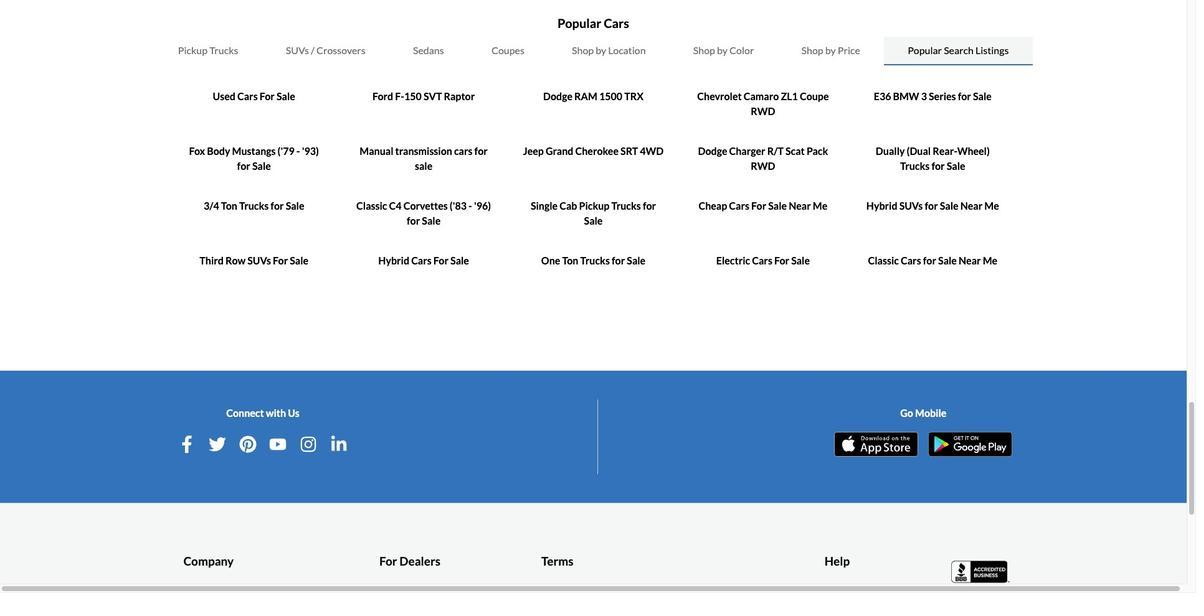 Task type: vqa. For each thing, say whether or not it's contained in the screenshot.
Electric's For
yes



Task type: describe. For each thing, give the bounding box(es) containing it.
hybrid suvs for sale near me
[[867, 200, 999, 212]]

svt
[[424, 91, 442, 102]]

for left dealers
[[379, 555, 397, 569]]

pickup inside single cab pickup trucks for sale
[[579, 200, 610, 212]]

/
[[311, 45, 315, 56]]

3
[[921, 91, 927, 102]]

fox body mustangs ('79 - '93) for sale link
[[189, 145, 319, 172]]

connect
[[226, 408, 264, 420]]

popular for popular cars
[[558, 16, 601, 31]]

one ton trucks for sale
[[541, 255, 646, 267]]

by for price
[[825, 45, 836, 56]]

1500
[[599, 91, 622, 102]]

popular search listings
[[908, 45, 1009, 56]]

bmw
[[893, 91, 919, 102]]

cherokee
[[575, 145, 619, 157]]

dodge for dodge charger r/t scat pack rwd
[[698, 145, 727, 157]]

pickup trucks
[[178, 45, 238, 56]]

for down single cab pickup trucks for sale
[[612, 255, 625, 267]]

for for used
[[260, 91, 275, 102]]

sale
[[415, 160, 433, 172]]

3/4 ton trucks for sale
[[204, 200, 304, 212]]

shop for shop by price
[[802, 45, 823, 56]]

camaro
[[744, 91, 779, 102]]

r/t
[[767, 145, 784, 157]]

2 vertical spatial suvs
[[248, 255, 271, 267]]

wheel)
[[957, 145, 990, 157]]

zl1
[[781, 91, 798, 102]]

sale inside dually (dual rear-wheel) trucks for sale
[[947, 160, 965, 172]]

- for ('79
[[296, 145, 300, 157]]

corvettes
[[404, 200, 448, 212]]

trucks right one
[[580, 255, 610, 267]]

ford f-150 svt raptor
[[373, 91, 475, 102]]

color
[[730, 45, 754, 56]]

for for cheap
[[751, 200, 766, 212]]

shop by color
[[693, 45, 754, 56]]

for dealers
[[379, 555, 440, 569]]

chevrolet camaro zl1 coupe rwd link
[[697, 91, 829, 117]]

cab
[[560, 200, 577, 212]]

single cab pickup trucks for sale link
[[531, 200, 656, 227]]

near for classic cars for sale near me
[[959, 255, 981, 267]]

shop by price
[[802, 45, 860, 56]]

dually (dual rear-wheel) trucks for sale
[[876, 145, 990, 172]]

dodge ram 1500 trx link
[[543, 91, 644, 102]]

'93)
[[302, 145, 319, 157]]

(dual
[[907, 145, 931, 157]]

shop for shop by color
[[693, 45, 715, 56]]

hybrid cars for sale
[[378, 255, 469, 267]]

price
[[838, 45, 860, 56]]

pack
[[807, 145, 828, 157]]

classic cars for sale near me link
[[868, 255, 998, 267]]

me for cheap cars for sale near me
[[813, 200, 828, 212]]

rwd inside chevrolet camaro zl1 coupe rwd
[[751, 106, 775, 117]]

cars for used
[[237, 91, 258, 102]]

dodge charger r/t scat pack rwd
[[698, 145, 828, 172]]

classic c4 corvettes ('83 - '96) for sale
[[356, 200, 491, 227]]

cars for electric
[[752, 255, 773, 267]]

srt
[[621, 145, 638, 157]]

location
[[608, 45, 646, 56]]

ford
[[373, 91, 393, 102]]

for right series
[[958, 91, 971, 102]]

with
[[266, 408, 286, 420]]

terms
[[541, 555, 574, 569]]

linkedin image
[[330, 436, 348, 454]]

classic c4 corvettes ('83 - '96) for sale link
[[356, 200, 491, 227]]

'96)
[[474, 200, 491, 212]]

for down 'fox body mustangs ('79 - '93) for sale'
[[271, 200, 284, 212]]

dealers
[[400, 555, 440, 569]]

ton for one
[[562, 255, 578, 267]]

dodge charger r/t scat pack rwd link
[[698, 145, 828, 172]]

used cars for sale link
[[213, 91, 295, 102]]

dodge ram 1500 trx
[[543, 91, 644, 102]]

('79
[[278, 145, 295, 157]]

us
[[288, 408, 300, 420]]

single
[[531, 200, 558, 212]]

for down dually (dual rear-wheel) trucks for sale link
[[925, 200, 938, 212]]

search
[[944, 45, 974, 56]]

third row suvs for sale
[[200, 255, 308, 267]]

near for hybrid suvs for sale near me
[[961, 200, 983, 212]]

chevrolet
[[697, 91, 742, 102]]

manual transmission cars for sale link
[[360, 145, 488, 172]]

chevrolet camaro zl1 coupe rwd
[[697, 91, 829, 117]]

grand
[[546, 145, 573, 157]]

cheap cars for sale near me
[[699, 200, 828, 212]]

cars for hybrid
[[411, 255, 432, 267]]

3/4 ton trucks for sale link
[[204, 200, 304, 212]]

classic for classic c4 corvettes ('83 - '96) for sale
[[356, 200, 387, 212]]

used
[[213, 91, 235, 102]]

one
[[541, 255, 560, 267]]

dually
[[876, 145, 905, 157]]

transmission
[[395, 145, 452, 157]]

me for classic cars for sale near me
[[983, 255, 998, 267]]

trx
[[624, 91, 644, 102]]

150
[[404, 91, 422, 102]]



Task type: locate. For each thing, give the bounding box(es) containing it.
1 horizontal spatial classic
[[868, 255, 899, 267]]

series
[[929, 91, 956, 102]]

cheap cars for sale near me link
[[699, 200, 828, 212]]

for down classic c4 corvettes ('83 - '96) for sale
[[434, 255, 449, 267]]

cars for cheap
[[729, 200, 750, 212]]

cars
[[604, 16, 629, 31], [237, 91, 258, 102], [729, 200, 750, 212], [411, 255, 432, 267], [752, 255, 773, 267], [901, 255, 921, 267]]

classic for classic cars for sale near me
[[868, 255, 899, 267]]

for down mustangs
[[237, 160, 250, 172]]

hybrid for hybrid suvs for sale near me
[[867, 200, 898, 212]]

me for hybrid suvs for sale near me
[[985, 200, 999, 212]]

for down "corvettes"
[[407, 215, 420, 227]]

trucks inside dually (dual rear-wheel) trucks for sale
[[900, 160, 930, 172]]

cars right used
[[237, 91, 258, 102]]

for right cars at top
[[475, 145, 488, 157]]

e36 bmw 3 series for sale link
[[874, 91, 992, 102]]

by left color
[[717, 45, 728, 56]]

shop for shop by location
[[572, 45, 594, 56]]

0 horizontal spatial dodge
[[543, 91, 573, 102]]

cars right the cheap
[[729, 200, 750, 212]]

suvs left /
[[286, 45, 309, 56]]

youtube image
[[269, 436, 287, 454]]

popular for popular search listings
[[908, 45, 942, 56]]

for right electric
[[774, 255, 789, 267]]

ton right 3/4
[[221, 200, 237, 212]]

1 vertical spatial -
[[469, 200, 472, 212]]

facebook image
[[178, 436, 196, 454]]

0 horizontal spatial by
[[596, 45, 606, 56]]

ram
[[575, 91, 597, 102]]

shop down popular cars
[[572, 45, 594, 56]]

0 vertical spatial suvs
[[286, 45, 309, 56]]

by left location
[[596, 45, 606, 56]]

trucks up used
[[209, 45, 238, 56]]

dodge for dodge ram 1500 trx
[[543, 91, 573, 102]]

suvs down dually (dual rear-wheel) trucks for sale link
[[899, 200, 923, 212]]

single cab pickup trucks for sale
[[531, 200, 656, 227]]

cars for classic
[[901, 255, 921, 267]]

pinterest image
[[239, 436, 256, 454]]

cheap
[[699, 200, 727, 212]]

sale
[[277, 91, 295, 102], [973, 91, 992, 102], [252, 160, 271, 172], [947, 160, 965, 172], [286, 200, 304, 212], [768, 200, 787, 212], [940, 200, 959, 212], [422, 215, 441, 227], [584, 215, 603, 227], [290, 255, 308, 267], [450, 255, 469, 267], [627, 255, 646, 267], [791, 255, 810, 267], [938, 255, 957, 267]]

rwd down 'camaro'
[[751, 106, 775, 117]]

by for color
[[717, 45, 728, 56]]

- right ('83
[[469, 200, 472, 212]]

0 vertical spatial ton
[[221, 200, 237, 212]]

hybrid cars for sale link
[[378, 255, 469, 267]]

1 vertical spatial pickup
[[579, 200, 610, 212]]

dodge left ram in the top left of the page
[[543, 91, 573, 102]]

hybrid for hybrid cars for sale
[[378, 255, 409, 267]]

1 vertical spatial popular
[[908, 45, 942, 56]]

0 vertical spatial rwd
[[751, 106, 775, 117]]

used cars for sale
[[213, 91, 295, 102]]

scat
[[786, 145, 805, 157]]

0 horizontal spatial suvs
[[248, 255, 271, 267]]

1 horizontal spatial dodge
[[698, 145, 727, 157]]

by for location
[[596, 45, 606, 56]]

1 horizontal spatial suvs
[[286, 45, 309, 56]]

ton for 3/4
[[221, 200, 237, 212]]

1 vertical spatial ton
[[562, 255, 578, 267]]

shop left color
[[693, 45, 715, 56]]

shop left the price
[[802, 45, 823, 56]]

near for cheap cars for sale near me
[[789, 200, 811, 212]]

1 vertical spatial suvs
[[899, 200, 923, 212]]

classic inside classic c4 corvettes ('83 - '96) for sale
[[356, 200, 387, 212]]

for inside dually (dual rear-wheel) trucks for sale
[[932, 160, 945, 172]]

popular up shop by location
[[558, 16, 601, 31]]

0 horizontal spatial hybrid
[[378, 255, 409, 267]]

for inside classic c4 corvettes ('83 - '96) for sale
[[407, 215, 420, 227]]

rwd inside dodge charger r/t scat pack rwd
[[751, 160, 775, 172]]

electric cars for sale
[[716, 255, 810, 267]]

for right used
[[260, 91, 275, 102]]

f-
[[395, 91, 404, 102]]

trucks down (dual
[[900, 160, 930, 172]]

for
[[260, 91, 275, 102], [751, 200, 766, 212], [273, 255, 288, 267], [434, 255, 449, 267], [774, 255, 789, 267], [379, 555, 397, 569]]

1 vertical spatial hybrid
[[378, 255, 409, 267]]

2 horizontal spatial by
[[825, 45, 836, 56]]

1 rwd from the top
[[751, 106, 775, 117]]

2 horizontal spatial suvs
[[899, 200, 923, 212]]

dodge
[[543, 91, 573, 102], [698, 145, 727, 157]]

- inside classic c4 corvettes ('83 - '96) for sale
[[469, 200, 472, 212]]

1 horizontal spatial by
[[717, 45, 728, 56]]

('83
[[450, 200, 467, 212]]

get it on google play image
[[929, 433, 1013, 458]]

1 horizontal spatial ton
[[562, 255, 578, 267]]

instagram image
[[300, 436, 317, 454]]

- inside 'fox body mustangs ('79 - '93) for sale'
[[296, 145, 300, 157]]

cars
[[454, 145, 473, 157]]

0 horizontal spatial pickup
[[178, 45, 208, 56]]

suvs right "row"
[[248, 255, 271, 267]]

sale inside single cab pickup trucks for sale
[[584, 215, 603, 227]]

body
[[207, 145, 230, 157]]

3/4
[[204, 200, 219, 212]]

twitter image
[[209, 436, 226, 454]]

for inside single cab pickup trucks for sale
[[643, 200, 656, 212]]

for down rear-
[[932, 160, 945, 172]]

3 shop from the left
[[802, 45, 823, 56]]

1 horizontal spatial pickup
[[579, 200, 610, 212]]

trucks right 3/4
[[239, 200, 269, 212]]

2 horizontal spatial shop
[[802, 45, 823, 56]]

0 vertical spatial popular
[[558, 16, 601, 31]]

fox body mustangs ('79 - '93) for sale
[[189, 145, 319, 172]]

manual transmission cars for sale
[[360, 145, 488, 172]]

download on the app store image
[[834, 433, 919, 458]]

0 vertical spatial -
[[296, 145, 300, 157]]

- for ('83
[[469, 200, 472, 212]]

company
[[183, 555, 234, 569]]

0 vertical spatial classic
[[356, 200, 387, 212]]

1 by from the left
[[596, 45, 606, 56]]

popular
[[558, 16, 601, 31], [908, 45, 942, 56]]

for inside 'fox body mustangs ('79 - '93) for sale'
[[237, 160, 250, 172]]

0 horizontal spatial shop
[[572, 45, 594, 56]]

2 rwd from the top
[[751, 160, 775, 172]]

coupe
[[800, 91, 829, 102]]

mustangs
[[232, 145, 276, 157]]

suvs / crossovers
[[286, 45, 366, 56]]

c4
[[389, 200, 402, 212]]

manual
[[360, 145, 393, 157]]

for for electric
[[774, 255, 789, 267]]

popular left the search
[[908, 45, 942, 56]]

sale inside 'fox body mustangs ('79 - '93) for sale'
[[252, 160, 271, 172]]

e36 bmw 3 series for sale
[[874, 91, 992, 102]]

0 horizontal spatial popular
[[558, 16, 601, 31]]

trucks inside single cab pickup trucks for sale
[[612, 200, 641, 212]]

one ton trucks for sale link
[[541, 255, 646, 267]]

cars for popular
[[604, 16, 629, 31]]

help
[[825, 555, 850, 569]]

classic
[[356, 200, 387, 212], [868, 255, 899, 267]]

jeep grand cherokee srt 4wd
[[523, 145, 664, 157]]

for right "row"
[[273, 255, 288, 267]]

cars down hybrid suvs for sale near me link
[[901, 255, 921, 267]]

pickup
[[178, 45, 208, 56], [579, 200, 610, 212]]

1 horizontal spatial shop
[[693, 45, 715, 56]]

electric
[[716, 255, 750, 267]]

e36
[[874, 91, 891, 102]]

for down 4wd at the top right
[[643, 200, 656, 212]]

1 horizontal spatial -
[[469, 200, 472, 212]]

coupes
[[492, 45, 525, 56]]

click for the bbb business review of this auto listing service in cambridge ma image
[[951, 560, 1011, 592]]

listings
[[976, 45, 1009, 56]]

dodge inside dodge charger r/t scat pack rwd
[[698, 145, 727, 157]]

classic cars for sale near me
[[868, 255, 998, 267]]

shop
[[572, 45, 594, 56], [693, 45, 715, 56], [802, 45, 823, 56]]

0 horizontal spatial classic
[[356, 200, 387, 212]]

2 by from the left
[[717, 45, 728, 56]]

rwd down r/t
[[751, 160, 775, 172]]

dodge left charger
[[698, 145, 727, 157]]

- right ('79
[[296, 145, 300, 157]]

dually (dual rear-wheel) trucks for sale link
[[876, 145, 990, 172]]

1 horizontal spatial popular
[[908, 45, 942, 56]]

for down hybrid suvs for sale near me link
[[923, 255, 936, 267]]

jeep
[[523, 145, 544, 157]]

hybrid down dually
[[867, 200, 898, 212]]

crossovers
[[317, 45, 366, 56]]

for inside manual transmission cars for sale
[[475, 145, 488, 157]]

fox
[[189, 145, 205, 157]]

hybrid down c4
[[378, 255, 409, 267]]

third row suvs for sale link
[[200, 255, 308, 267]]

by left the price
[[825, 45, 836, 56]]

2 shop from the left
[[693, 45, 715, 56]]

popular cars
[[558, 16, 629, 31]]

1 vertical spatial rwd
[[751, 160, 775, 172]]

go mobile
[[900, 408, 947, 420]]

charger
[[729, 145, 766, 157]]

cars right electric
[[752, 255, 773, 267]]

row
[[226, 255, 246, 267]]

sale inside classic c4 corvettes ('83 - '96) for sale
[[422, 215, 441, 227]]

connect with us
[[226, 408, 300, 420]]

0 horizontal spatial -
[[296, 145, 300, 157]]

1 horizontal spatial hybrid
[[867, 200, 898, 212]]

ton right one
[[562, 255, 578, 267]]

0 vertical spatial dodge
[[543, 91, 573, 102]]

for for hybrid
[[434, 255, 449, 267]]

ford f-150 svt raptor link
[[373, 91, 475, 102]]

cars down classic c4 corvettes ('83 - '96) for sale link at the top left
[[411, 255, 432, 267]]

rear-
[[933, 145, 957, 157]]

near
[[789, 200, 811, 212], [961, 200, 983, 212], [959, 255, 981, 267]]

1 vertical spatial dodge
[[698, 145, 727, 157]]

hybrid suvs for sale near me link
[[867, 200, 999, 212]]

0 horizontal spatial ton
[[221, 200, 237, 212]]

for right the cheap
[[751, 200, 766, 212]]

trucks down srt
[[612, 200, 641, 212]]

1 vertical spatial classic
[[868, 255, 899, 267]]

-
[[296, 145, 300, 157], [469, 200, 472, 212]]

0 vertical spatial pickup
[[178, 45, 208, 56]]

1 shop from the left
[[572, 45, 594, 56]]

cars up shop by location
[[604, 16, 629, 31]]

0 vertical spatial hybrid
[[867, 200, 898, 212]]

third
[[200, 255, 224, 267]]

electric cars for sale link
[[716, 255, 810, 267]]

3 by from the left
[[825, 45, 836, 56]]



